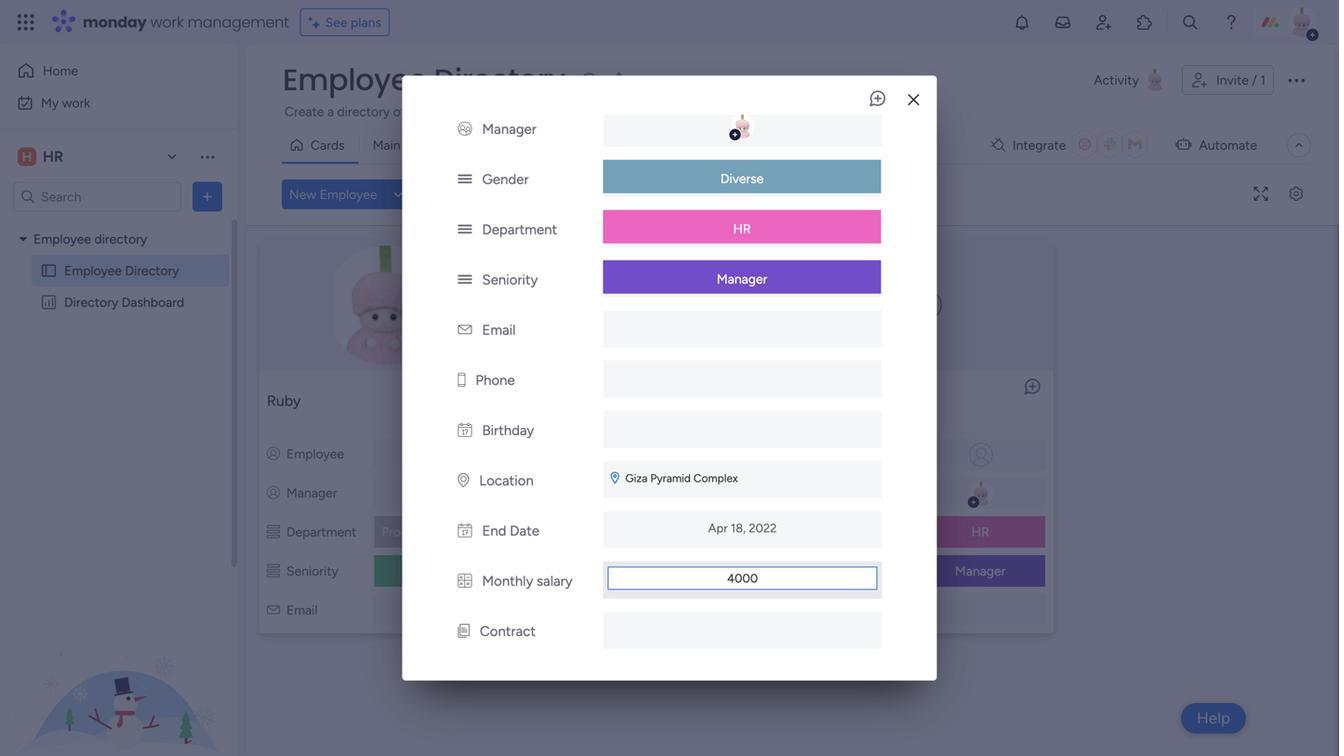Task type: vqa. For each thing, say whether or not it's contained in the screenshot.
third dapulse dropdown down arrow image
no



Task type: locate. For each thing, give the bounding box(es) containing it.
hired
[[666, 104, 695, 120]]

1 vertical spatial v2 status outline image
[[267, 563, 280, 579]]

work right my
[[62, 95, 90, 111]]

directory
[[434, 59, 565, 100], [125, 263, 179, 279], [64, 294, 118, 310]]

cards button
[[282, 130, 359, 160]]

work inside button
[[62, 95, 90, 111]]

1 horizontal spatial directory
[[337, 104, 390, 120]]

my work
[[41, 95, 90, 111]]

see left plans
[[325, 14, 348, 30]]

0 horizontal spatial directory
[[94, 231, 147, 247]]

autopilot image
[[1176, 132, 1192, 156]]

plans
[[351, 14, 382, 30]]

the right during
[[739, 104, 758, 120]]

0 vertical spatial directory
[[434, 59, 565, 100]]

1 vertical spatial v2 status image
[[458, 271, 472, 288]]

0 horizontal spatial employee directory
[[64, 263, 179, 279]]

birthday
[[482, 422, 534, 439]]

employee inside button
[[320, 187, 377, 202]]

dapulse person column image
[[267, 446, 280, 462], [809, 446, 822, 462]]

employee directory up current
[[283, 59, 565, 100]]

hr inside row group
[[972, 524, 990, 540]]

0 horizontal spatial dapulse person column image
[[267, 446, 280, 462]]

row group
[[250, 230, 1334, 647]]

1 vertical spatial employee directory
[[64, 263, 179, 279]]

dashboard
[[122, 294, 184, 310]]

1 v2 status image from the top
[[458, 171, 472, 188]]

2 horizontal spatial hr
[[972, 524, 990, 540]]

1 horizontal spatial v2 status outline image
[[538, 524, 551, 540]]

see more
[[848, 103, 904, 119]]

1 inside button
[[1261, 72, 1266, 88]]

new employee
[[289, 187, 377, 202]]

2 the from the left
[[1161, 104, 1180, 120]]

18,
[[731, 521, 746, 536]]

1 horizontal spatial directory
[[125, 263, 179, 279]]

v2 email column image
[[458, 322, 472, 338], [267, 602, 280, 618]]

v2 status image down v2 status image
[[458, 271, 472, 288]]

seniority for employee 3
[[828, 563, 881, 579]]

see
[[325, 14, 348, 30], [848, 103, 871, 119]]

dapulse person column image down ruby
[[267, 446, 280, 462]]

v2 status outline image
[[267, 524, 280, 540], [538, 563, 551, 579], [809, 563, 822, 579]]

1 horizontal spatial v2 status outline image
[[538, 563, 551, 579]]

filter button
[[600, 180, 688, 209]]

seniority for employee 1
[[557, 563, 610, 579]]

board
[[1089, 104, 1123, 120]]

dapulse person column image down employee 3
[[809, 446, 822, 462]]

directory
[[337, 104, 390, 120], [94, 231, 147, 247]]

1 horizontal spatial dapulse person column image
[[809, 485, 822, 501]]

v2 status outline image
[[538, 524, 551, 540], [267, 563, 280, 579]]

of
[[393, 104, 406, 120]]

2 horizontal spatial v2 status outline image
[[809, 563, 822, 579]]

email for dapulse person column icon for employee 3
[[828, 602, 860, 618]]

card cover image image
[[272, 246, 499, 365], [543, 246, 770, 365], [913, 290, 943, 320]]

1 horizontal spatial card cover image image
[[543, 246, 770, 365]]

0 vertical spatial directory
[[337, 104, 390, 120]]

1 vertical spatial see
[[848, 103, 871, 119]]

v2 status image
[[458, 221, 472, 238]]

phone
[[476, 372, 515, 389]]

hr inside workspace selection element
[[43, 148, 63, 166]]

rubys email
[[407, 604, 472, 619]]

1 horizontal spatial hr
[[733, 221, 751, 237]]

0 vertical spatial hr
[[43, 148, 63, 166]]

0 horizontal spatial 1
[[608, 392, 614, 410]]

0 vertical spatial work
[[150, 12, 184, 33]]

v2 status image
[[458, 171, 472, 188], [458, 271, 472, 288]]

directory right a
[[337, 104, 390, 120]]

0 horizontal spatial work
[[62, 95, 90, 111]]

my work button
[[11, 88, 200, 118]]

1 dapulse person column image from the left
[[267, 446, 280, 462]]

row group containing ruby
[[250, 230, 1334, 647]]

rubys email link
[[403, 604, 476, 619]]

directory right public dashboard image
[[64, 294, 118, 310]]

2 horizontal spatial card cover image image
[[913, 290, 943, 320]]

giza pyramid complex
[[626, 471, 738, 485]]

directory down search in workspace 'field'
[[94, 231, 147, 247]]

v2 email column image for gender
[[458, 322, 472, 338]]

0 horizontal spatial directory
[[64, 294, 118, 310]]

junececi7@gmail.com
[[656, 604, 776, 619]]

automatically
[[906, 104, 985, 120]]

2 vertical spatial directory
[[64, 294, 118, 310]]

0 vertical spatial employee directory
[[283, 59, 565, 100]]

1 vertical spatial work
[[62, 95, 90, 111]]

1 horizontal spatial employee directory
[[283, 59, 565, 100]]

public dashboard image
[[40, 294, 58, 311]]

card cover image image for employee 1
[[543, 246, 770, 365]]

1 horizontal spatial the
[[1161, 104, 1180, 120]]

end date
[[482, 523, 540, 539]]

1 horizontal spatial v2 email column image
[[458, 322, 472, 338]]

0 horizontal spatial hr
[[43, 148, 63, 166]]

moved
[[1006, 104, 1046, 120]]

0 vertical spatial v2 status image
[[458, 171, 472, 188]]

h
[[22, 149, 32, 165]]

recruitment
[[761, 104, 830, 120]]

employee directory
[[283, 59, 565, 100], [64, 263, 179, 279]]

v2 status outline image for seniority
[[267, 563, 280, 579]]

it
[[704, 524, 715, 540]]

lottie animation element
[[0, 568, 237, 756]]

production
[[382, 524, 446, 540]]

1 vertical spatial directory
[[94, 231, 147, 247]]

applicant
[[609, 104, 663, 120]]

automation
[[1183, 104, 1250, 120]]

2 dapulse person column image from the left
[[809, 485, 822, 501]]

2022
[[749, 521, 777, 536]]

apr 18, 2022
[[709, 521, 777, 536]]

v2 status outline image for employee 3
[[809, 563, 822, 579]]

0 horizontal spatial card cover image image
[[272, 246, 499, 365]]

email for dapulse person column icon corresponding to ruby
[[286, 602, 318, 618]]

employee directory up directory dashboard
[[64, 263, 179, 279]]

see inside "button"
[[325, 14, 348, 30]]

0 horizontal spatial the
[[739, 104, 758, 120]]

diverse
[[721, 171, 764, 186]]

2 v2 status image from the top
[[458, 271, 472, 288]]

1 vertical spatial hr
[[733, 221, 751, 237]]

0 vertical spatial 1
[[1261, 72, 1266, 88]]

the right the using
[[1161, 104, 1180, 120]]

filter by person image
[[514, 185, 544, 204]]

directory dashboard
[[64, 294, 184, 310]]

employee 1
[[538, 392, 614, 410]]

Search in workspace field
[[39, 186, 155, 207]]

show board description image
[[578, 71, 601, 89]]

option
[[0, 222, 237, 226]]

seniority
[[482, 271, 538, 288], [287, 563, 339, 579], [557, 563, 610, 579], [828, 563, 881, 579]]

0 vertical spatial v2 email column image
[[458, 322, 472, 338]]

None field
[[608, 567, 878, 590]]

1 the from the left
[[739, 104, 758, 120]]

salary
[[537, 573, 573, 590]]

work right monday
[[150, 12, 184, 33]]

directory up 'dashboard'
[[125, 263, 179, 279]]

management
[[449, 524, 526, 540]]

help image
[[1222, 13, 1241, 32]]

directory up past
[[434, 59, 565, 100]]

0 vertical spatial v2 status outline image
[[538, 524, 551, 540]]

1 horizontal spatial dapulse person column image
[[809, 446, 822, 462]]

list box
[[0, 220, 237, 569]]

sort
[[724, 187, 748, 202]]

1 horizontal spatial 1
[[1261, 72, 1266, 88]]

dialog
[[402, 0, 937, 681]]

caret down image
[[20, 233, 27, 246]]

2 horizontal spatial directory
[[434, 59, 565, 100]]

close image
[[908, 93, 920, 107]]

management
[[188, 12, 289, 33]]

1 vertical spatial v2 email column image
[[267, 602, 280, 618]]

1
[[1261, 72, 1266, 88], [608, 392, 614, 410]]

this
[[1065, 104, 1086, 120]]

v2 file column image
[[458, 623, 470, 640]]

see plans button
[[300, 8, 390, 36]]

2 dapulse person column image from the left
[[809, 446, 822, 462]]

0 horizontal spatial v2 status outline image
[[267, 563, 280, 579]]

v2 multiple person column image
[[458, 121, 472, 138]]

department
[[482, 221, 557, 238], [287, 524, 357, 540], [557, 524, 628, 540], [828, 524, 899, 540]]

to
[[1049, 104, 1061, 120]]

new
[[289, 187, 317, 202]]

1 horizontal spatial see
[[848, 103, 871, 119]]

work for monday
[[150, 12, 184, 33]]

collapse board header image
[[1292, 138, 1307, 153]]

list box containing employee directory
[[0, 220, 237, 569]]

v2 status image left gender
[[458, 171, 472, 188]]

process
[[833, 104, 879, 120]]

0 vertical spatial see
[[325, 14, 348, 30]]

0 horizontal spatial v2 email column image
[[267, 602, 280, 618]]

open full screen image
[[1247, 187, 1276, 201]]

see for see plans
[[325, 14, 348, 30]]

0 horizontal spatial dapulse person column image
[[267, 485, 280, 501]]

see left more at the right of page
[[848, 103, 871, 119]]

search everything image
[[1182, 13, 1200, 32]]

using
[[1126, 104, 1157, 120]]

filter
[[630, 187, 659, 202]]

dapulse person column image
[[267, 485, 280, 501], [809, 485, 822, 501]]

1 horizontal spatial work
[[150, 12, 184, 33]]

v2 status outline image for employee 1
[[538, 563, 551, 579]]

0 horizontal spatial see
[[325, 14, 348, 30]]

help
[[1197, 709, 1231, 728]]

be
[[988, 104, 1003, 120]]

1 dapulse person column image from the left
[[267, 485, 280, 501]]

dapulse person column image for employee 3
[[809, 485, 822, 501]]

work
[[150, 12, 184, 33], [62, 95, 90, 111]]

main table button
[[359, 130, 449, 160]]

email
[[482, 322, 516, 338], [286, 602, 318, 618], [828, 602, 860, 618], [443, 604, 472, 619]]

ruby anderson image
[[1288, 7, 1317, 37]]

hr inside dialog
[[733, 221, 751, 237]]

2 vertical spatial hr
[[972, 524, 990, 540]]



Task type: describe. For each thing, give the bounding box(es) containing it.
production management
[[382, 524, 526, 540]]

end
[[482, 523, 507, 539]]

employee directory
[[33, 231, 147, 247]]

monday work management
[[83, 12, 289, 33]]

automate
[[1200, 137, 1258, 153]]

angle down image
[[394, 187, 403, 201]]

level
[[710, 563, 737, 579]]

seniority for ruby
[[287, 563, 339, 579]]

/
[[1253, 72, 1258, 88]]

apr
[[709, 521, 728, 536]]

notifications image
[[1013, 13, 1032, 32]]

workspace image
[[18, 147, 36, 167]]

dapulse person column image for ruby
[[267, 446, 280, 462]]

a
[[327, 104, 334, 120]]

v2 email column image for manager
[[267, 602, 280, 618]]

activity
[[1094, 72, 1140, 88]]

1 vertical spatial directory
[[125, 263, 179, 279]]

card cover image image for ruby
[[272, 246, 499, 365]]

invite
[[1217, 72, 1249, 88]]

center.
[[1253, 104, 1294, 120]]

hr for manager
[[733, 221, 751, 237]]

Search field
[[448, 181, 504, 207]]

dialog containing manager
[[402, 0, 937, 681]]

work for my
[[62, 95, 90, 111]]

mid-
[[683, 563, 710, 579]]

dapulse date column image
[[458, 422, 472, 439]]

department for manager
[[482, 221, 557, 238]]

main table
[[373, 137, 435, 153]]

monthly
[[482, 573, 534, 590]]

home
[[43, 63, 78, 79]]

can
[[882, 104, 903, 120]]

invite members image
[[1095, 13, 1114, 32]]

complex
[[694, 471, 738, 485]]

employee 3
[[809, 392, 887, 410]]

see plans
[[325, 14, 382, 30]]

add to favorites image
[[610, 70, 629, 89]]

dapulse integrations image
[[992, 138, 1006, 152]]

monday
[[83, 12, 147, 33]]

v2 status outline image for department
[[538, 524, 551, 540]]

settings image
[[1282, 187, 1312, 201]]

cards
[[311, 137, 345, 153]]

apps image
[[1136, 13, 1155, 32]]

rubys
[[407, 604, 440, 619]]

public board image
[[40, 262, 58, 280]]

lottie animation image
[[0, 568, 237, 756]]

v2 email column image
[[809, 602, 822, 618]]

main
[[373, 137, 401, 153]]

home button
[[11, 56, 200, 86]]

past
[[479, 104, 505, 120]]

during
[[698, 104, 736, 120]]

3
[[878, 392, 887, 410]]

0 horizontal spatial v2 status outline image
[[267, 524, 280, 540]]

ruby
[[267, 392, 301, 410]]

email for v2 multiple person column image
[[482, 322, 516, 338]]

each
[[577, 104, 606, 120]]

help button
[[1182, 703, 1247, 734]]

location
[[479, 472, 534, 489]]

contract
[[480, 623, 536, 640]]

more
[[874, 103, 904, 119]]

gender
[[482, 171, 529, 188]]

workspace selection element
[[18, 146, 66, 168]]

v2 status image for seniority
[[458, 271, 472, 288]]

create
[[285, 104, 324, 120]]

sort button
[[694, 180, 760, 209]]

dapulse numbers column image
[[458, 573, 472, 590]]

v2 location column image
[[458, 472, 469, 489]]

invite / 1
[[1217, 72, 1266, 88]]

department for executive
[[287, 524, 357, 540]]

dapulse person column image for ruby
[[267, 485, 280, 501]]

invite / 1 button
[[1182, 65, 1275, 95]]

current
[[409, 104, 451, 120]]

employees.
[[508, 104, 574, 120]]

dapulse date column image
[[458, 523, 472, 539]]

see for see more
[[848, 103, 871, 119]]

pyramid
[[651, 471, 691, 485]]

giza
[[626, 471, 648, 485]]

1 vertical spatial 1
[[608, 392, 614, 410]]

v2 status image for gender
[[458, 171, 472, 188]]

junececi7@gmail.com link
[[653, 604, 780, 619]]

my
[[41, 95, 59, 111]]

hr for employee
[[972, 524, 990, 540]]

v2 phone column image
[[458, 372, 466, 389]]

and
[[455, 104, 476, 120]]

create a directory of current and past employees. each applicant hired during the recruitment process can automatically be moved to this board using the automation center.
[[285, 104, 1294, 120]]

Employee Directory field
[[278, 59, 570, 100]]

dapulse person column image for employee 3
[[809, 446, 822, 462]]

department for mid-level
[[557, 524, 628, 540]]

inbox image
[[1054, 13, 1073, 32]]

integrate
[[1013, 137, 1067, 153]]

table
[[404, 137, 435, 153]]

mid-level
[[683, 563, 737, 579]]

date
[[510, 523, 540, 539]]

see more link
[[847, 101, 906, 120]]

activity button
[[1087, 65, 1175, 95]]

monthly salary
[[482, 573, 573, 590]]

arrow down image
[[666, 183, 688, 206]]

executive
[[410, 563, 467, 579]]

new employee button
[[282, 180, 385, 209]]

select product image
[[17, 13, 35, 32]]



